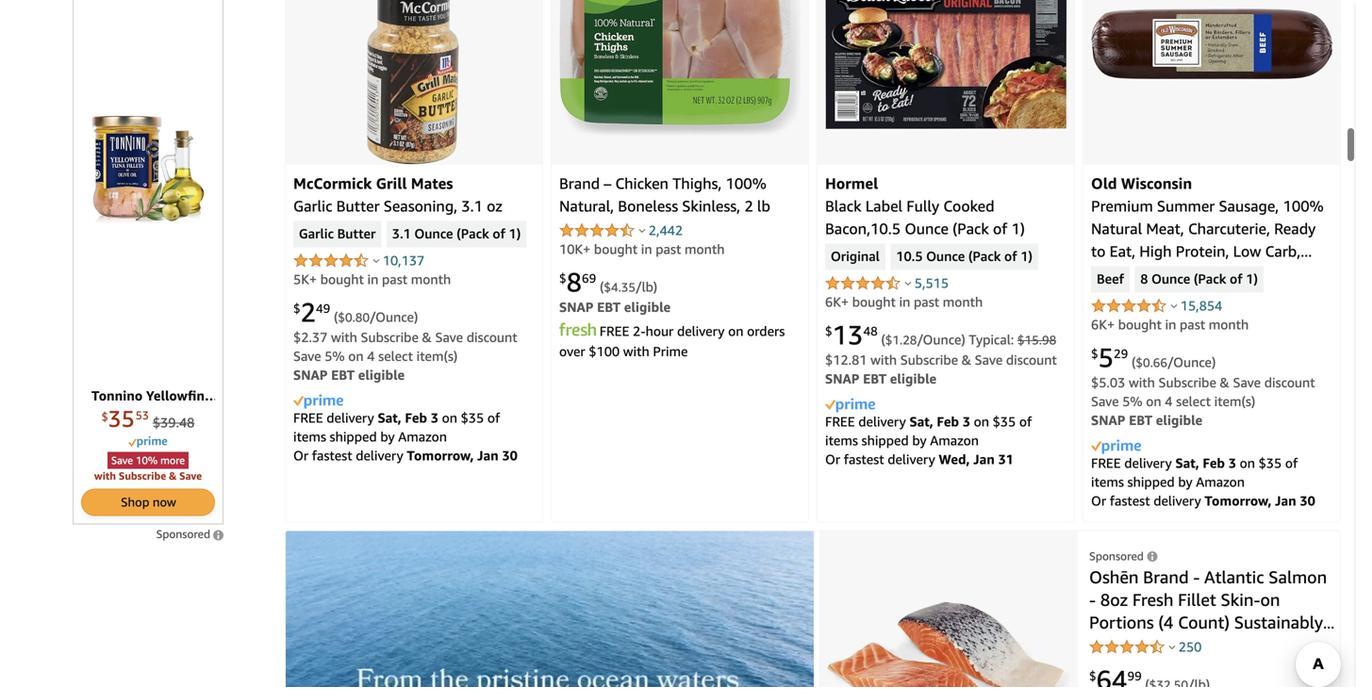 Task type: vqa. For each thing, say whether or not it's contained in the screenshot.
second 1 from the bottom of the page
no



Task type: describe. For each thing, give the bounding box(es) containing it.
2-
[[633, 324, 646, 339]]

$ down raised-
[[1089, 669, 1097, 684]]

$2.37
[[293, 330, 328, 345]]

(4
[[1159, 613, 1174, 633]]

summer
[[1157, 197, 1215, 215]]

month for 8
[[685, 242, 725, 257]]

6k+ for 13
[[825, 294, 849, 310]]

oz
[[487, 197, 503, 215]]

amazon for 13
[[930, 433, 979, 449]]

raised-
[[1089, 635, 1146, 656]]

(pack inside hormel black label fully cooked bacon,10.5 ounce (pack of 1)
[[953, 220, 989, 238]]

fresh brand – chicken thighs, 100% natural, boneless skinless, 2 lb image
[[559, 0, 801, 136]]

or fastest delivery tomorrow, jan 30 for 5
[[1091, 493, 1316, 509]]

butter inside mccormick grill mates garlic butter seasoning, 3.1 oz
[[336, 197, 380, 215]]

free inside free 2-hour delivery on orders over
[[600, 324, 629, 339]]

orders
[[747, 324, 785, 339]]

fully
[[907, 197, 940, 215]]

3 for 13
[[963, 414, 971, 430]]

ounce for 13
[[926, 249, 965, 266]]

$35 for 13
[[993, 414, 1016, 430]]

1 vertical spatial butter
[[337, 226, 376, 243]]

on $35 of items shipped by amazon for 5
[[1091, 456, 1298, 490]]

sausage,
[[1219, 197, 1279, 215]]

oshēn brand - atlantic salmon - 8oz fresh fillet skin-on portions (4 count) sustainably raised- 2lb box image
[[820, 602, 1078, 688]]

ebt inside $ 5 29 ( $0.66 /ounce) $5.03 with subscribe & save discount save 5% on 4 select item(s) snap ebt eligible
[[1129, 413, 1153, 428]]

0 vertical spatial sponsored
[[156, 528, 210, 541]]

sat, for 13
[[910, 414, 934, 430]]

hormel black label fully cooked bacon,10.5 ounce (pack of 1)
[[825, 175, 1025, 238]]

mccormick grill mates garlic butter seasoning, 3.1 oz
[[293, 175, 503, 215]]

keto,
[[1091, 265, 1127, 283]]

& for 2
[[422, 330, 432, 345]]

grill
[[376, 175, 407, 193]]

by for 5
[[1178, 475, 1193, 490]]

on inside $ 2 49 ( $0.80 /ounce) $2.37 with subscribe & save discount save 5% on 4 select item(s) snap ebt eligible
[[348, 349, 364, 364]]

old
[[1091, 175, 1117, 193]]

black label fully cooked bacon,10.5 ounce (pack of 1) link
[[825, 197, 1025, 238]]

amazon prime image for 13
[[825, 398, 875, 413]]

49
[[316, 301, 330, 316]]

eligible inside $ 13 48 ( $1.28 /ounce) typical: $15.98 $12.81 with subscribe & save discount snap ebt eligible
[[890, 371, 937, 387]]

thighs,
[[673, 175, 722, 193]]

or fastest delivery tomorrow, jan 30 element for 5
[[1091, 493, 1316, 509]]

month for 2
[[411, 272, 451, 287]]

wed,
[[939, 452, 970, 467]]

with inside $ 5 29 ( $0.66 /ounce) $5.03 with subscribe & save discount save 5% on 4 select item(s) snap ebt eligible
[[1129, 375, 1155, 391]]

10.5 ounce (pack of 1)
[[896, 249, 1033, 266]]

eligible inside $ 2 49 ( $0.80 /ounce) $2.37 with subscribe & save discount save 5% on 4 select item(s) snap ebt eligible
[[358, 368, 405, 383]]

shipped for 5
[[1128, 475, 1175, 490]]

with inside $ 13 48 ( $1.28 /ounce) typical: $15.98 $12.81 with subscribe & save discount snap ebt eligible
[[871, 352, 897, 368]]

flavor,
[[1252, 265, 1297, 283]]

(pack for 13
[[969, 249, 1001, 266]]

on down $ 5 29 ( $0.66 /ounce) $5.03 with subscribe & save discount save 5% on 4 select item(s) snap ebt eligible
[[1240, 456, 1255, 471]]

(pack for 5
[[1194, 271, 1227, 288]]

on $35 of items shipped by amazon for 2
[[293, 410, 500, 445]]

mates
[[411, 175, 453, 193]]

or for 13
[[825, 452, 841, 467]]

wisconsin
[[1121, 175, 1192, 193]]

$ 8 69 ( $4.35 /lb) snap ebt eligible
[[559, 267, 671, 315]]

amazon prime image for 5
[[1091, 440, 1141, 454]]

popover image
[[1171, 304, 1178, 309]]

0 vertical spatial -
[[1194, 567, 1200, 588]]

$1.28
[[885, 333, 917, 348]]

brand – chicken thighs, 100% natural, boneless skinless, 2 lb
[[559, 175, 771, 215]]

/ounce) for 5
[[1168, 355, 1216, 370]]

item(s) for 5
[[1215, 394, 1256, 409]]

jan for 5
[[1275, 493, 1297, 509]]

free delivery sat, feb 3 for 5
[[1091, 456, 1240, 471]]

1) for 13
[[1021, 249, 1033, 266]]

items for 5
[[1091, 475, 1124, 490]]

garlic butter
[[299, 226, 376, 243]]

sponsored link
[[156, 528, 224, 541]]

5% for 5
[[1123, 394, 1143, 409]]

2,442
[[649, 223, 683, 238]]

1 horizontal spatial sponsored
[[1089, 550, 1144, 563]]

popover image left the 250
[[1169, 645, 1176, 650]]

charcuterie,
[[1188, 220, 1271, 238]]

6k+ bought in past month for 5
[[1091, 317, 1249, 333]]

250
[[1179, 640, 1202, 655]]

discount inside $ 13 48 ( $1.28 /ounce) typical: $15.98 $12.81 with subscribe & save discount snap ebt eligible
[[1006, 352, 1057, 368]]

$12.81
[[825, 352, 867, 368]]

free 2-hour delivery on orders over
[[559, 324, 785, 359]]

bought for 13
[[852, 294, 896, 310]]

skinless,
[[682, 197, 741, 215]]

1 horizontal spatial 8
[[1141, 271, 1148, 288]]

or for 5
[[1091, 493, 1107, 509]]

popover image for 13
[[905, 281, 912, 286]]

brand – chicken thighs, 100% natural, boneless skinless, 2 lb link
[[559, 175, 771, 215]]

natural
[[1091, 220, 1142, 238]]

69
[[582, 271, 596, 286]]

save for 5
[[1091, 394, 1119, 409]]

15,854
[[1181, 298, 1223, 314]]

$0.80
[[338, 310, 370, 325]]

save for 13
[[975, 352, 1003, 368]]

feb for 5
[[1203, 456, 1225, 471]]

gluten
[[1131, 265, 1177, 283]]

8oz
[[1101, 590, 1128, 610]]

mccormick
[[293, 175, 372, 193]]

mccormick grill mates garlic butter seasoning, 3.1 oz image
[[367, 0, 461, 165]]

free delivery sat, feb 3 for 2
[[293, 410, 442, 426]]

ounce inside hormel black label fully cooked bacon,10.5 ounce (pack of 1)
[[905, 220, 949, 238]]

$ for 2
[[293, 301, 301, 316]]

2 inside brand – chicken thighs, 100% natural, boneless skinless, 2 lb
[[745, 197, 753, 215]]

eat,
[[1110, 243, 1136, 260]]

hormel black label fully cooked bacon,10.5 ounce (pack of 1) image
[[825, 0, 1067, 129]]

snap inside $ 5 29 ( $0.66 /ounce) $5.03 with subscribe & save discount save 5% on 4 select item(s) snap ebt eligible
[[1091, 413, 1126, 428]]

1 vertical spatial -
[[1089, 590, 1096, 610]]

count)
[[1178, 613, 1230, 633]]

$100
[[589, 344, 620, 359]]

on $35 of items shipped by amazon for 13
[[825, 414, 1032, 449]]

popover image for 2
[[373, 259, 380, 263]]

8 ounce (pack of 1)
[[1141, 271, 1258, 288]]

month for 5
[[1209, 317, 1249, 333]]

$ for 8
[[559, 271, 567, 286]]

3.1 inside mccormick grill mates garlic butter seasoning, 3.1 oz
[[462, 197, 483, 215]]

100% inside old wisconsin premium summer sausage, 100% natural meat, charcuterie, ready to eat, high protein, low carb, keto, gluten free, beef flavor, 8 ounce
[[1283, 197, 1324, 215]]

subscribe for 2
[[361, 330, 419, 345]]

48
[[864, 324, 878, 338]]

30 for 2
[[502, 448, 518, 464]]

premium summer sausage, 100% natural meat, charcuterie, ready to eat, high protein, low carb, keto, gluten free, beef flavor, 8 ounce link
[[1091, 197, 1324, 306]]

6k+ bought in past month for 13
[[825, 294, 983, 310]]

amazon for 2
[[398, 429, 447, 445]]

$ 13 48 ( $1.28 /ounce) typical: $15.98 $12.81 with subscribe & save discount snap ebt eligible
[[825, 319, 1057, 387]]

15,854 link
[[1181, 298, 1223, 314]]

free for 5
[[1091, 456, 1121, 471]]

on inside $ 5 29 ( $0.66 /ounce) $5.03 with subscribe & save discount save 5% on 4 select item(s) snap ebt eligible
[[1146, 394, 1162, 409]]

$4.35
[[604, 280, 636, 295]]

select for 2
[[378, 349, 413, 364]]

99
[[1128, 669, 1142, 684]]

5,515 link
[[915, 276, 949, 291]]

amazon fresh image
[[559, 323, 596, 336]]

$ for 5
[[1091, 347, 1099, 361]]

5k+
[[293, 272, 317, 287]]

old wisconsin premium summer sausage, 100% natural meat, charcuterie, ready to eat, high protein, low carb, keto, gluten free, beef flavor, 8 ounce
[[1091, 175, 1324, 306]]

2,442 link
[[649, 223, 683, 238]]

tomorrow, for 2
[[407, 448, 474, 464]]

13
[[833, 319, 864, 351]]

past for 13
[[914, 294, 940, 310]]

carb,
[[1266, 243, 1301, 260]]

jan for 13
[[974, 452, 995, 467]]

in for 5
[[1165, 317, 1177, 333]]

brand inside "oshēn brand - atlantic salmon - 8oz fresh fillet skin-on portions (4 count) sustainably raised- 2lb box"
[[1143, 567, 1189, 588]]

past for 5
[[1180, 317, 1206, 333]]

feb for 2
[[405, 410, 427, 426]]

box
[[1180, 635, 1208, 656]]

cooked
[[944, 197, 995, 215]]

oshēn brand - atlantic salmon - 8oz fresh fillet skin-on portions (4 count) sustainably raised- 2lb box link
[[1089, 567, 1335, 656]]

3 for 5
[[1229, 456, 1237, 471]]

free delivery sat, feb 3 on $35 of items shipped by amazon element for 5
[[1091, 456, 1298, 490]]

or fastest delivery wed, jan 31
[[825, 452, 1014, 467]]

5,515
[[915, 276, 949, 291]]

fillet
[[1178, 590, 1217, 610]]

original
[[831, 249, 880, 266]]

2 inside $ 2 49 ( $0.80 /ounce) $2.37 with subscribe & save discount save 5% on 4 select item(s) snap ebt eligible
[[301, 297, 316, 328]]

past for 2
[[382, 272, 408, 287]]

bacon,10.5
[[825, 220, 901, 238]]

in for 13
[[899, 294, 911, 310]]

salmon
[[1269, 567, 1327, 588]]

or fastest delivery tomorrow, jan 30 for 2
[[293, 448, 518, 464]]

$ 2 49 ( $0.80 /ounce) $2.37 with subscribe & save discount save 5% on 4 select item(s) snap ebt eligible
[[293, 297, 517, 383]]

& inside $ 13 48 ( $1.28 /ounce) typical: $15.98 $12.81 with subscribe & save discount snap ebt eligible
[[962, 352, 972, 368]]

ounce for 5
[[1152, 271, 1191, 288]]

or fastest delivery wed, jan 31 element
[[825, 452, 1014, 467]]

with down 2-
[[623, 344, 650, 359]]

month for 13
[[943, 294, 983, 310]]

subscribe inside $ 13 48 ( $1.28 /ounce) typical: $15.98 $12.81 with subscribe & save discount snap ebt eligible
[[901, 352, 958, 368]]

boneless
[[618, 197, 678, 215]]

5% for 2
[[325, 349, 345, 364]]

–
[[604, 175, 611, 193]]

free for 2
[[293, 410, 323, 426]]

0 horizontal spatial beef
[[1097, 271, 1124, 288]]

( for 13
[[881, 332, 885, 348]]

30 for 5
[[1300, 493, 1316, 509]]

discount for 2
[[467, 330, 517, 345]]

bought for 8
[[594, 242, 638, 257]]

$35 for 2
[[461, 410, 484, 426]]

& for 5
[[1220, 375, 1230, 391]]



Task type: locate. For each thing, give the bounding box(es) containing it.
ounce inside old wisconsin premium summer sausage, 100% natural meat, charcuterie, ready to eat, high protein, low carb, keto, gluten free, beef flavor, 8 ounce
[[1091, 288, 1135, 306]]

eligible
[[624, 300, 671, 315], [358, 368, 405, 383], [890, 371, 937, 387], [1156, 413, 1203, 428]]

0 vertical spatial select
[[378, 349, 413, 364]]

chicken
[[615, 175, 669, 193]]

8 right flavor,
[[1301, 265, 1310, 283]]

in up $1.28
[[899, 294, 911, 310]]

1 vertical spatial or fastest delivery tomorrow, jan 30 element
[[1091, 493, 1316, 509]]

protein,
[[1176, 243, 1230, 260]]

ounce up 5,515
[[926, 249, 965, 266]]

0 horizontal spatial brand
[[559, 175, 600, 193]]

jan for 2
[[477, 448, 499, 464]]

1 vertical spatial 4
[[1165, 394, 1173, 409]]

old wisconsin premium summer sausage, 100% natural meat, charcuterie, ready to eat, high protein, low carb, keto, gluten f... image
[[1091, 8, 1333, 79]]

1) for 5
[[1246, 271, 1258, 288]]

oshēn brand - atlantic salmon - 8oz fresh fillet skin-on portions (4 count) sustainably raised- 2lb box
[[1089, 567, 1327, 656]]

$ inside $ 13 48 ( $1.28 /ounce) typical: $15.98 $12.81 with subscribe & save discount snap ebt eligible
[[825, 324, 833, 338]]

1 vertical spatial discount
[[1006, 352, 1057, 368]]

tomorrow, for 5
[[1205, 493, 1272, 509]]

free delivery sat, feb 3 on $35 of items shipped by amazon element up or fastest delivery wed, jan 31 element
[[825, 414, 1032, 449]]

high
[[1140, 243, 1172, 260]]

1 horizontal spatial -
[[1194, 567, 1200, 588]]

select inside $ 2 49 ( $0.80 /ounce) $2.37 with subscribe & save discount save 5% on 4 select item(s) snap ebt eligible
[[378, 349, 413, 364]]

subscribe down $0.66
[[1159, 375, 1217, 391]]

over
[[559, 344, 585, 359]]

snap
[[559, 300, 594, 315], [293, 368, 328, 383], [825, 371, 860, 387], [1091, 413, 1126, 428]]

/ounce) inside $ 13 48 ( $1.28 /ounce) typical: $15.98 $12.81 with subscribe & save discount snap ebt eligible
[[917, 332, 966, 348]]

oshēn
[[1089, 567, 1139, 588]]

/ounce) inside $ 2 49 ( $0.80 /ounce) $2.37 with subscribe & save discount save 5% on 4 select item(s) snap ebt eligible
[[370, 309, 418, 325]]

select for 5
[[1176, 394, 1211, 409]]

10k+ bought in past month
[[559, 242, 725, 257]]

1) up the 10.5 ounce (pack of 1)
[[1012, 220, 1025, 238]]

1 horizontal spatial $35
[[993, 414, 1016, 430]]

( right 29
[[1132, 355, 1136, 370]]

label
[[866, 197, 903, 215]]

brand up natural,
[[559, 175, 600, 193]]

0 horizontal spatial by
[[380, 429, 395, 445]]

free delivery sat, feb 3 on $35 of items shipped by amazon element for 2
[[293, 410, 500, 445]]

1) inside hormel black label fully cooked bacon,10.5 ounce (pack of 1)
[[1012, 220, 1025, 238]]

prime
[[653, 344, 688, 359]]

3
[[431, 410, 439, 426], [963, 414, 971, 430], [1229, 456, 1237, 471]]

ready
[[1274, 220, 1316, 238]]

( inside $ 13 48 ( $1.28 /ounce) typical: $15.98 $12.81 with subscribe & save discount snap ebt eligible
[[881, 332, 885, 348]]

0 horizontal spatial $35
[[461, 410, 484, 426]]

discount inside $ 2 49 ( $0.80 /ounce) $2.37 with subscribe & save discount save 5% on 4 select item(s) snap ebt eligible
[[467, 330, 517, 345]]

ounce down seasoning,
[[415, 226, 453, 243]]

2 horizontal spatial shipped
[[1128, 475, 1175, 490]]

2 horizontal spatial &
[[1220, 375, 1230, 391]]

amazon for 5
[[1196, 475, 1245, 490]]

250 link
[[1179, 640, 1202, 655]]

(
[[600, 279, 604, 295], [334, 309, 338, 325], [881, 332, 885, 348], [1132, 355, 1136, 370]]

1 horizontal spatial discount
[[1006, 352, 1057, 368]]

$ left 49
[[293, 301, 301, 316]]

1 horizontal spatial 2
[[745, 197, 753, 215]]

1 vertical spatial 3.1
[[392, 226, 411, 243]]

(pack
[[953, 220, 989, 238], [457, 226, 489, 243], [969, 249, 1001, 266], [1194, 271, 1227, 288]]

feb for 13
[[937, 414, 959, 430]]

free
[[600, 324, 629, 339], [293, 410, 323, 426], [825, 414, 855, 430], [1091, 456, 1121, 471]]

6k+ bought in past month down 5,515
[[825, 294, 983, 310]]

0 vertical spatial /ounce)
[[370, 309, 418, 325]]

subscribe inside $ 2 49 ( $0.80 /ounce) $2.37 with subscribe & save discount save 5% on 4 select item(s) snap ebt eligible
[[361, 330, 419, 345]]

0 vertical spatial item(s)
[[417, 349, 458, 364]]

with down the $0.80
[[331, 330, 357, 345]]

ebt inside $ 2 49 ( $0.80 /ounce) $2.37 with subscribe & save discount save 5% on 4 select item(s) snap ebt eligible
[[331, 368, 355, 383]]

on up the sustainably
[[1261, 590, 1280, 610]]

save inside $ 13 48 ( $1.28 /ounce) typical: $15.98 $12.81 with subscribe & save discount snap ebt eligible
[[975, 352, 1003, 368]]

4 down $0.66
[[1165, 394, 1173, 409]]

- up fillet
[[1194, 567, 1200, 588]]

on $35 of items shipped by amazon down $ 5 29 ( $0.66 /ounce) $5.03 with subscribe & save discount save 5% on 4 select item(s) snap ebt eligible
[[1091, 456, 1298, 490]]

& down "5k+ bought in past month"
[[422, 330, 432, 345]]

item(s) inside $ 2 49 ( $0.80 /ounce) $2.37 with subscribe & save discount save 5% on 4 select item(s) snap ebt eligible
[[417, 349, 458, 364]]

garlic down mccormick
[[293, 197, 332, 215]]

amazon prime image down $5.03
[[1091, 440, 1141, 454]]

8 down high
[[1141, 271, 1148, 288]]

1 horizontal spatial 30
[[1300, 493, 1316, 509]]

free delivery sat, feb 3 up or fastest delivery wed, jan 31 element
[[825, 414, 974, 430]]

sat, down $ 5 29 ( $0.66 /ounce) $5.03 with subscribe & save discount save 5% on 4 select item(s) snap ebt eligible
[[1176, 456, 1200, 471]]

on down $0.66
[[1146, 394, 1162, 409]]

past down 10,137
[[382, 272, 408, 287]]

popover image
[[639, 228, 646, 233], [373, 259, 380, 263], [905, 281, 912, 286], [1169, 645, 1176, 650]]

2 horizontal spatial free delivery sat, feb 3 on $35 of items shipped by amazon element
[[1091, 456, 1298, 490]]

select inside $ 5 29 ( $0.66 /ounce) $5.03 with subscribe & save discount save 5% on 4 select item(s) snap ebt eligible
[[1176, 394, 1211, 409]]

snap inside $ 2 49 ( $0.80 /ounce) $2.37 with subscribe & save discount save 5% on 4 select item(s) snap ebt eligible
[[293, 368, 328, 383]]

0 vertical spatial or fastest delivery tomorrow, jan 30 element
[[293, 448, 518, 464]]

in down popover image
[[1165, 317, 1177, 333]]

/ounce)
[[370, 309, 418, 325], [917, 332, 966, 348], [1168, 355, 1216, 370]]

$15.98
[[1018, 333, 1057, 348]]

0 horizontal spatial 3
[[431, 410, 439, 426]]

8 inside $ 8 69 ( $4.35 /lb) snap ebt eligible
[[567, 267, 582, 298]]

0 horizontal spatial amazon
[[398, 429, 447, 445]]

0 horizontal spatial tomorrow,
[[407, 448, 474, 464]]

1 horizontal spatial free delivery sat, feb 3
[[825, 414, 974, 430]]

/ounce) inside $ 5 29 ( $0.66 /ounce) $5.03 with subscribe & save discount save 5% on 4 select item(s) snap ebt eligible
[[1168, 355, 1216, 370]]

save for 2
[[293, 349, 321, 364]]

free down $2.37
[[293, 410, 323, 426]]

1 horizontal spatial 3.1
[[462, 197, 483, 215]]

portions
[[1089, 613, 1154, 633]]

2 horizontal spatial feb
[[1203, 456, 1225, 471]]

in for 2
[[367, 272, 379, 287]]

& inside $ 2 49 ( $0.80 /ounce) $2.37 with subscribe & save discount save 5% on 4 select item(s) snap ebt eligible
[[422, 330, 432, 345]]

seasoning,
[[384, 197, 458, 215]]

in for 8
[[641, 242, 652, 257]]

0 horizontal spatial 2
[[301, 297, 316, 328]]

2 horizontal spatial or
[[1091, 493, 1107, 509]]

on inside free 2-hour delivery on orders over
[[728, 324, 744, 339]]

1 vertical spatial brand
[[1143, 567, 1189, 588]]

items for 2
[[293, 429, 326, 445]]

free for 13
[[825, 414, 855, 430]]

month down 10,137
[[411, 272, 451, 287]]

- left 8oz
[[1089, 590, 1096, 610]]

amazon prime image down $12.81
[[825, 398, 875, 413]]

free delivery sat, feb 3 for 13
[[825, 414, 974, 430]]

4
[[367, 349, 375, 364], [1165, 394, 1173, 409]]

0 horizontal spatial 100%
[[726, 175, 767, 193]]

5% down $5.03
[[1123, 394, 1143, 409]]

low
[[1233, 243, 1262, 260]]

eligible inside $ 8 69 ( $4.35 /lb) snap ebt eligible
[[624, 300, 671, 315]]

2 vertical spatial /ounce)
[[1168, 355, 1216, 370]]

1 horizontal spatial subscribe
[[901, 352, 958, 368]]

31
[[998, 452, 1014, 467]]

1 vertical spatial 100%
[[1283, 197, 1324, 215]]

sat, up or fastest delivery wed, jan 31 element
[[910, 414, 934, 430]]

3 for 2
[[431, 410, 439, 426]]

5
[[1099, 342, 1114, 374]]

2 horizontal spatial amazon
[[1196, 475, 1245, 490]]

free delivery sat, feb 3 on $35 of items shipped by amazon element
[[293, 410, 500, 445], [825, 414, 1032, 449], [1091, 456, 1298, 490]]

2 horizontal spatial sat,
[[1176, 456, 1200, 471]]

free delivery sat, feb 3 down $ 2 49 ( $0.80 /ounce) $2.37 with subscribe & save discount save 5% on 4 select item(s) snap ebt eligible
[[293, 410, 442, 426]]

popover image for 8
[[639, 228, 646, 233]]

natural,
[[559, 197, 614, 215]]

4 for 5
[[1165, 394, 1173, 409]]

1) left 10k+
[[509, 226, 521, 243]]

bought up $4.35
[[594, 242, 638, 257]]

to
[[1091, 243, 1106, 260]]

on
[[728, 324, 744, 339], [348, 349, 364, 364], [1146, 394, 1162, 409], [442, 410, 457, 426], [974, 414, 989, 430], [1240, 456, 1255, 471], [1261, 590, 1280, 610]]

delivery inside free 2-hour delivery on orders over
[[677, 324, 725, 339]]

hour
[[646, 324, 674, 339]]

2 horizontal spatial by
[[1178, 475, 1193, 490]]

&
[[422, 330, 432, 345], [962, 352, 972, 368], [1220, 375, 1230, 391]]

0 horizontal spatial discount
[[467, 330, 517, 345]]

1) for 2
[[509, 226, 521, 243]]

black
[[825, 197, 862, 215]]

3 down $ 5 29 ( $0.66 /ounce) $5.03 with subscribe & save discount save 5% on 4 select item(s) snap ebt eligible
[[1229, 456, 1237, 471]]

6k+ bought in past month
[[825, 294, 983, 310], [1091, 317, 1249, 333]]

0 vertical spatial 2
[[745, 197, 753, 215]]

$ inside $ 5 29 ( $0.66 /ounce) $5.03 with subscribe & save discount save 5% on 4 select item(s) snap ebt eligible
[[1091, 347, 1099, 361]]

or fastest delivery tomorrow, jan 30 element
[[293, 448, 518, 464], [1091, 493, 1316, 509]]

3 up wed, at the bottom of the page
[[963, 414, 971, 430]]

0 horizontal spatial subscribe
[[361, 330, 419, 345]]

/ounce) left "typical:"
[[917, 332, 966, 348]]

0 horizontal spatial select
[[378, 349, 413, 364]]

past down 2,442
[[656, 242, 681, 257]]

0 horizontal spatial or
[[293, 448, 309, 464]]

subscribe down the $0.80
[[361, 330, 419, 345]]

1 vertical spatial or fastest delivery tomorrow, jan 30
[[1091, 493, 1316, 509]]

snap down $2.37
[[293, 368, 328, 383]]

2lb
[[1151, 635, 1175, 656]]

ounce for 2
[[415, 226, 453, 243]]

2 vertical spatial &
[[1220, 375, 1230, 391]]

atlantic
[[1205, 567, 1264, 588]]

0 vertical spatial 100%
[[726, 175, 767, 193]]

ebt down $0.66
[[1129, 413, 1153, 428]]

0 horizontal spatial item(s)
[[417, 349, 458, 364]]

ounce up popover image
[[1152, 271, 1191, 288]]

on down the $0.80
[[348, 349, 364, 364]]

eligible down $1.28
[[890, 371, 937, 387]]

2 horizontal spatial jan
[[1275, 493, 1297, 509]]

1 vertical spatial 6k+ bought in past month
[[1091, 317, 1249, 333]]

10.5
[[896, 249, 923, 266]]

0 vertical spatial discount
[[467, 330, 517, 345]]

eligible down the $0.80
[[358, 368, 405, 383]]

0 vertical spatial 3.1
[[462, 197, 483, 215]]

garlic butter seasoning, 3.1 oz link
[[293, 197, 503, 215]]

bought
[[594, 242, 638, 257], [320, 272, 364, 287], [852, 294, 896, 310], [1118, 317, 1162, 333]]

$ for 13
[[825, 324, 833, 338]]

item(s) inside $ 5 29 ( $0.66 /ounce) $5.03 with subscribe & save discount save 5% on 4 select item(s) snap ebt eligible
[[1215, 394, 1256, 409]]

$35
[[461, 410, 484, 426], [993, 414, 1016, 430], [1259, 456, 1282, 471]]

10,137 link
[[383, 253, 425, 268]]

( right 49
[[334, 309, 338, 325]]

$100 with prime
[[589, 344, 688, 359]]

0 vertical spatial butter
[[336, 197, 380, 215]]

with down $1.28
[[871, 352, 897, 368]]

6k+ up '5'
[[1091, 317, 1115, 333]]

1 horizontal spatial on $35 of items shipped by amazon
[[825, 414, 1032, 449]]

on $35 of items shipped by amazon up or fastest delivery wed, jan 31 element
[[825, 414, 1032, 449]]

1)
[[1012, 220, 1025, 238], [509, 226, 521, 243], [1021, 249, 1033, 266], [1246, 271, 1258, 288]]

2 horizontal spatial subscribe
[[1159, 375, 1217, 391]]

1 vertical spatial garlic
[[299, 226, 334, 243]]

& inside $ 5 29 ( $0.66 /ounce) $5.03 with subscribe & save discount save 5% on 4 select item(s) snap ebt eligible
[[1220, 375, 1230, 391]]

10,137
[[383, 253, 425, 268]]

8 inside old wisconsin premium summer sausage, 100% natural meat, charcuterie, ready to eat, high protein, low carb, keto, gluten free, beef flavor, 8 ounce
[[1301, 265, 1310, 283]]

item(s) for 2
[[417, 349, 458, 364]]

feb down $ 2 49 ( $0.80 /ounce) $2.37 with subscribe & save discount save 5% on 4 select item(s) snap ebt eligible
[[405, 410, 427, 426]]

0 vertical spatial subscribe
[[361, 330, 419, 345]]

free down $5.03
[[1091, 456, 1121, 471]]

1 vertical spatial 5%
[[1123, 394, 1143, 409]]

free,
[[1181, 265, 1213, 283]]

0 horizontal spatial items
[[293, 429, 326, 445]]

past down 5,515
[[914, 294, 940, 310]]

( inside $ 2 49 ( $0.80 /ounce) $2.37 with subscribe & save discount save 5% on 4 select item(s) snap ebt eligible
[[334, 309, 338, 325]]

snap inside $ 13 48 ( $1.28 /ounce) typical: $15.98 $12.81 with subscribe & save discount snap ebt eligible
[[825, 371, 860, 387]]

garlic inside mccormick grill mates garlic butter seasoning, 3.1 oz
[[293, 197, 332, 215]]

lb
[[757, 197, 771, 215]]

4 for 2
[[367, 349, 375, 364]]

3.1 up 10,137
[[392, 226, 411, 243]]

amazon
[[398, 429, 447, 445], [930, 433, 979, 449], [1196, 475, 1245, 490]]

hormel
[[825, 175, 878, 193]]

with
[[331, 330, 357, 345], [623, 344, 650, 359], [871, 352, 897, 368], [1129, 375, 1155, 391]]

sustainably
[[1234, 613, 1323, 633]]

4 inside $ 5 29 ( $0.66 /ounce) $5.03 with subscribe & save discount save 5% on 4 select item(s) snap ebt eligible
[[1165, 394, 1173, 409]]

0 vertical spatial 5%
[[325, 349, 345, 364]]

0 horizontal spatial &
[[422, 330, 432, 345]]

select
[[378, 349, 413, 364], [1176, 394, 1211, 409]]

bought for 2
[[320, 272, 364, 287]]

free delivery sat, feb 3 on $35 of items shipped by amazon element down $ 5 29 ( $0.66 /ounce) $5.03 with subscribe & save discount save 5% on 4 select item(s) snap ebt eligible
[[1091, 456, 1298, 490]]

beef down low
[[1217, 265, 1248, 283]]

snap up amazon fresh image
[[559, 300, 594, 315]]

popover image up "5k+ bought in past month"
[[373, 259, 380, 263]]

30
[[502, 448, 518, 464], [1300, 493, 1316, 509]]

popover image up the 10k+ bought in past month
[[639, 228, 646, 233]]

free down $12.81
[[825, 414, 855, 430]]

meat,
[[1146, 220, 1185, 238]]

$ left 69
[[559, 271, 567, 286]]

6k+ up 13
[[825, 294, 849, 310]]

sponsored
[[156, 528, 210, 541], [1089, 550, 1144, 563]]

$ up $12.81
[[825, 324, 833, 338]]

4 inside $ 2 49 ( $0.80 /ounce) $2.37 with subscribe & save discount save 5% on 4 select item(s) snap ebt eligible
[[367, 349, 375, 364]]

0 horizontal spatial sat,
[[378, 410, 402, 426]]

ebt down $12.81
[[863, 371, 887, 387]]

0 horizontal spatial 5%
[[325, 349, 345, 364]]

1 horizontal spatial tomorrow,
[[1205, 493, 1272, 509]]

0 horizontal spatial 6k+ bought in past month
[[825, 294, 983, 310]]

( for 5
[[1132, 355, 1136, 370]]

0 horizontal spatial fastest
[[312, 448, 352, 464]]

6k+
[[825, 294, 849, 310], [1091, 317, 1115, 333]]

brand inside brand – chicken thighs, 100% natural, boneless skinless, 2 lb
[[559, 175, 600, 193]]

1 horizontal spatial 6k+ bought in past month
[[1091, 317, 1249, 333]]

0 horizontal spatial or fastest delivery tomorrow, jan 30
[[293, 448, 518, 464]]

fastest for 13
[[844, 452, 884, 467]]

0 horizontal spatial free delivery sat, feb 3 on $35 of items shipped by amazon element
[[293, 410, 500, 445]]

or fastest delivery tomorrow, jan 30 element for 2
[[293, 448, 518, 464]]

1 horizontal spatial item(s)
[[1215, 394, 1256, 409]]

past
[[656, 242, 681, 257], [382, 272, 408, 287], [914, 294, 940, 310], [1180, 317, 1206, 333]]

0 vertical spatial brand
[[559, 175, 600, 193]]

ebt down the $0.80
[[331, 368, 355, 383]]

free delivery sat, feb 3
[[293, 410, 442, 426], [825, 414, 974, 430], [1091, 456, 1240, 471]]

6k+ bought in past month down popover image
[[1091, 317, 1249, 333]]

discount inside $ 5 29 ( $0.66 /ounce) $5.03 with subscribe & save discount save 5% on 4 select item(s) snap ebt eligible
[[1265, 375, 1315, 391]]

2
[[745, 197, 753, 215], [301, 297, 316, 328]]

0 horizontal spatial feb
[[405, 410, 427, 426]]

in down the 2,442 link
[[641, 242, 652, 257]]

3.1
[[462, 197, 483, 215], [392, 226, 411, 243]]

subscribe for 5
[[1159, 375, 1217, 391]]

butter up "5k+ bought in past month"
[[337, 226, 376, 243]]

sat,
[[378, 410, 402, 426], [910, 414, 934, 430], [1176, 456, 1200, 471]]

0 vertical spatial 30
[[502, 448, 518, 464]]

( inside $ 5 29 ( $0.66 /ounce) $5.03 with subscribe & save discount save 5% on 4 select item(s) snap ebt eligible
[[1132, 355, 1136, 370]]

on $35 of items shipped by amazon
[[293, 410, 500, 445], [825, 414, 1032, 449], [1091, 456, 1298, 490]]

past for 8
[[656, 242, 681, 257]]

2 horizontal spatial /ounce)
[[1168, 355, 1216, 370]]

sat, for 2
[[378, 410, 402, 426]]

beef inside old wisconsin premium summer sausage, 100% natural meat, charcuterie, ready to eat, high protein, low carb, keto, gluten free, beef flavor, 8 ounce
[[1217, 265, 1248, 283]]

sat, down $ 2 49 ( $0.80 /ounce) $2.37 with subscribe & save discount save 5% on 4 select item(s) snap ebt eligible
[[378, 410, 402, 426]]

ebt inside $ 8 69 ( $4.35 /lb) snap ebt eligible
[[597, 300, 621, 315]]

amazon prime image down $2.37
[[293, 395, 343, 409]]

by for 13
[[912, 433, 927, 449]]

by for 2
[[380, 429, 395, 445]]

$ left 29
[[1091, 347, 1099, 361]]

100%
[[726, 175, 767, 193], [1283, 197, 1324, 215]]

1 vertical spatial sponsored
[[1089, 550, 1144, 563]]

free delivery sat, feb 3 on $35 of items shipped by amazon element for 13
[[825, 414, 1032, 449]]

brand
[[559, 175, 600, 193], [1143, 567, 1189, 588]]

0 vertical spatial or fastest delivery tomorrow, jan 30
[[293, 448, 518, 464]]

bought up 48
[[852, 294, 896, 310]]

5% inside $ 5 29 ( $0.66 /ounce) $5.03 with subscribe & save discount save 5% on 4 select item(s) snap ebt eligible
[[1123, 394, 1143, 409]]

1 vertical spatial subscribe
[[901, 352, 958, 368]]

ebt inside $ 13 48 ( $1.28 /ounce) typical: $15.98 $12.81 with subscribe & save discount snap ebt eligible
[[863, 371, 887, 387]]

1 horizontal spatial jan
[[974, 452, 995, 467]]

popover image left 5,515
[[905, 281, 912, 286]]

amazon prime image for 2
[[293, 395, 343, 409]]

0 horizontal spatial jan
[[477, 448, 499, 464]]

2 horizontal spatial on $35 of items shipped by amazon
[[1091, 456, 1298, 490]]

snap inside $ 8 69 ( $4.35 /lb) snap ebt eligible
[[559, 300, 594, 315]]

or fastest delivery tomorrow, jan 30
[[293, 448, 518, 464], [1091, 493, 1316, 509]]

2 left lb
[[745, 197, 753, 215]]

shipped for 13
[[862, 433, 909, 449]]

1 horizontal spatial items
[[825, 433, 858, 449]]

1 horizontal spatial feb
[[937, 414, 959, 430]]

$ inside $ 2 49 ( $0.80 /ounce) $2.37 with subscribe & save discount save 5% on 4 select item(s) snap ebt eligible
[[293, 301, 301, 316]]

month down 5,515
[[943, 294, 983, 310]]

1 vertical spatial &
[[962, 352, 972, 368]]

8 down 10k+
[[567, 267, 582, 298]]

on $35 of items shipped by amazon down $ 2 49 ( $0.80 /ounce) $2.37 with subscribe & save discount save 5% on 4 select item(s) snap ebt eligible
[[293, 410, 500, 445]]

3.1 ounce (pack of 1)
[[392, 226, 521, 243]]

on inside "oshēn brand - atlantic salmon - 8oz fresh fillet skin-on portions (4 count) sustainably raised- 2lb box"
[[1261, 590, 1280, 610]]

1 horizontal spatial amazon prime image
[[825, 398, 875, 413]]

with down $0.66
[[1129, 375, 1155, 391]]

6k+ for 5
[[1091, 317, 1115, 333]]

/ounce) for 2
[[370, 309, 418, 325]]

items for 13
[[825, 433, 858, 449]]

$ 5 29 ( $0.66 /ounce) $5.03 with subscribe & save discount save 5% on 4 select item(s) snap ebt eligible
[[1091, 342, 1315, 428]]

& down "typical:"
[[962, 352, 972, 368]]

0 horizontal spatial sponsored
[[156, 528, 210, 541]]

eligible inside $ 5 29 ( $0.66 /ounce) $5.03 with subscribe & save discount save 5% on 4 select item(s) snap ebt eligible
[[1156, 413, 1203, 428]]

subscribe
[[361, 330, 419, 345], [901, 352, 958, 368], [1159, 375, 1217, 391]]

discount for 5
[[1265, 375, 1315, 391]]

0 vertical spatial 6k+
[[825, 294, 849, 310]]

/ounce) for 13
[[917, 332, 966, 348]]

1 horizontal spatial 5%
[[1123, 394, 1143, 409]]

1) down low
[[1246, 271, 1258, 288]]

bought up 29
[[1118, 317, 1162, 333]]

/lb)
[[636, 279, 658, 295]]

5k+ bought in past month
[[293, 272, 451, 287]]

100% inside brand – chicken thighs, 100% natural, boneless skinless, 2 lb
[[726, 175, 767, 193]]

on up or fastest delivery wed, jan 31
[[974, 414, 989, 430]]

2 vertical spatial subscribe
[[1159, 375, 1217, 391]]

1 horizontal spatial or fastest delivery tomorrow, jan 30
[[1091, 493, 1316, 509]]

0 horizontal spatial 3.1
[[392, 226, 411, 243]]

snap down $12.81
[[825, 371, 860, 387]]

shipped
[[330, 429, 377, 445], [862, 433, 909, 449], [1128, 475, 1175, 490]]

subscribe inside $ 5 29 ( $0.66 /ounce) $5.03 with subscribe & save discount save 5% on 4 select item(s) snap ebt eligible
[[1159, 375, 1217, 391]]

eligible down $0.66
[[1156, 413, 1203, 428]]

(pack for 2
[[457, 226, 489, 243]]

on down $ 2 49 ( $0.80 /ounce) $2.37 with subscribe & save discount save 5% on 4 select item(s) snap ebt eligible
[[442, 410, 457, 426]]

shipped for 2
[[330, 429, 377, 445]]

amazon prime image
[[293, 395, 343, 409], [825, 398, 875, 413], [1091, 440, 1141, 454]]

1 horizontal spatial free delivery sat, feb 3 on $35 of items shipped by amazon element
[[825, 414, 1032, 449]]

fastest for 5
[[1110, 493, 1150, 509]]

butter down mccormick
[[336, 197, 380, 215]]

5% down $2.37
[[325, 349, 345, 364]]

eligible down /lb)
[[624, 300, 671, 315]]

1) left the to
[[1021, 249, 1033, 266]]

0 vertical spatial tomorrow,
[[407, 448, 474, 464]]

sat, for 5
[[1176, 456, 1200, 471]]

of inside hormel black label fully cooked bacon,10.5 ounce (pack of 1)
[[993, 220, 1008, 238]]

1 vertical spatial 2
[[301, 297, 316, 328]]

0 vertical spatial garlic
[[293, 197, 332, 215]]

/ounce) down 15,854 link
[[1168, 355, 1216, 370]]

( right 69
[[600, 279, 604, 295]]

1 horizontal spatial or
[[825, 452, 841, 467]]

( for 8
[[600, 279, 604, 295]]

bought up 49
[[320, 272, 364, 287]]

with inside $ 2 49 ( $0.80 /ounce) $2.37 with subscribe & save discount save 5% on 4 select item(s) snap ebt eligible
[[331, 330, 357, 345]]

3 down $ 2 49 ( $0.80 /ounce) $2.37 with subscribe & save discount save 5% on 4 select item(s) snap ebt eligible
[[431, 410, 439, 426]]

( inside $ 8 69 ( $4.35 /lb) snap ebt eligible
[[600, 279, 604, 295]]

( right 48
[[881, 332, 885, 348]]

5% inside $ 2 49 ( $0.80 /ounce) $2.37 with subscribe & save discount save 5% on 4 select item(s) snap ebt eligible
[[325, 349, 345, 364]]

0 vertical spatial 4
[[367, 349, 375, 364]]

free delivery sat, feb 3 down $ 5 29 ( $0.66 /ounce) $5.03 with subscribe & save discount save 5% on 4 select item(s) snap ebt eligible
[[1091, 456, 1240, 471]]

in up the $0.80
[[367, 272, 379, 287]]

10k+
[[559, 242, 591, 257]]

garlic
[[293, 197, 332, 215], [299, 226, 334, 243]]

1 vertical spatial select
[[1176, 394, 1211, 409]]

( for 2
[[334, 309, 338, 325]]

month down 15,854 link
[[1209, 317, 1249, 333]]

0 horizontal spatial shipped
[[330, 429, 377, 445]]

1 vertical spatial 30
[[1300, 493, 1316, 509]]

item(s)
[[417, 349, 458, 364], [1215, 394, 1256, 409]]

2 horizontal spatial 3
[[1229, 456, 1237, 471]]

1 horizontal spatial beef
[[1217, 265, 1248, 283]]

$ inside $ 8 69 ( $4.35 /lb) snap ebt eligible
[[559, 271, 567, 286]]

4 down the $0.80
[[367, 349, 375, 364]]

typical:
[[969, 332, 1014, 348]]

ounce
[[905, 220, 949, 238], [415, 226, 453, 243], [926, 249, 965, 266], [1152, 271, 1191, 288], [1091, 288, 1135, 306]]

ounce down keto,
[[1091, 288, 1135, 306]]



